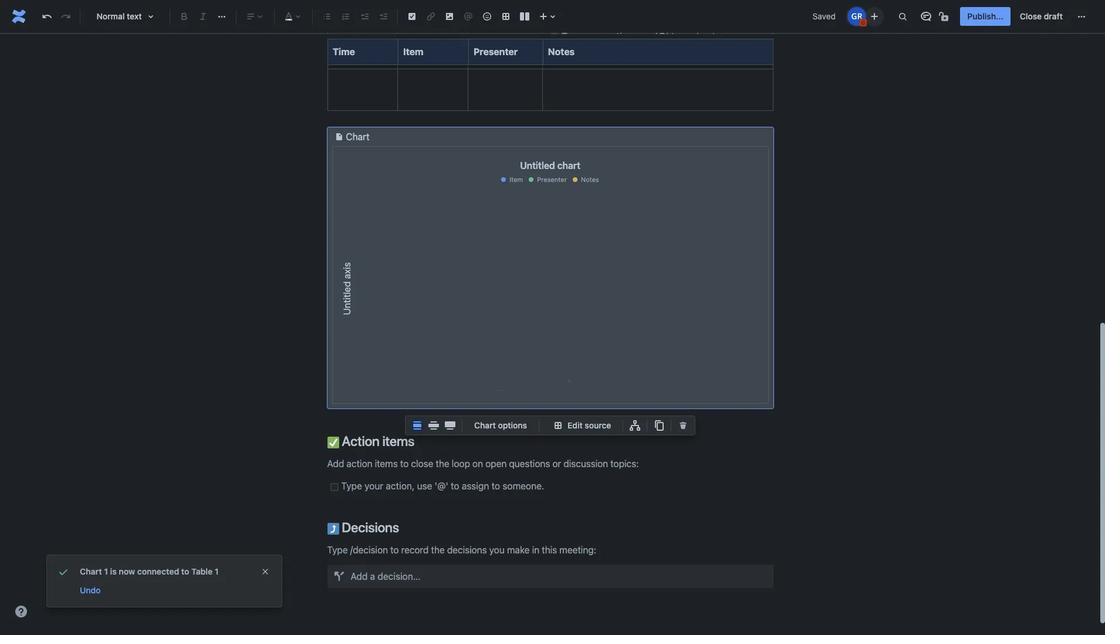 Task type: vqa. For each thing, say whether or not it's contained in the screenshot.
NORTH
no



Task type: describe. For each thing, give the bounding box(es) containing it.
connected
[[137, 567, 179, 577]]

edit source image
[[552, 419, 566, 433]]

chart for chart options
[[475, 421, 496, 431]]

1 1 from the left
[[104, 567, 108, 577]]

chart for chart 1 is now connected to table 1
[[80, 567, 102, 577]]

no restrictions image
[[939, 9, 953, 23]]

xychart image
[[333, 186, 769, 392]]

options
[[498, 421, 527, 431]]

numbered list ⌘⇧7 image
[[339, 9, 353, 23]]

more image
[[1075, 9, 1089, 23]]

:arrow_heading_up: image
[[327, 523, 339, 535]]

table image
[[499, 9, 513, 23]]

publish...
[[968, 11, 1004, 21]]

normal text
[[97, 11, 142, 21]]

emoji image
[[480, 9, 495, 23]]

dismiss image
[[261, 567, 270, 577]]

untitled chart
[[520, 161, 581, 171]]

0 horizontal spatial presenter
[[474, 46, 518, 57]]

bullet list ⌘⇧8 image
[[320, 9, 334, 23]]

action
[[342, 433, 380, 449]]

add image, video, or file image
[[443, 9, 457, 23]]

remove image
[[677, 419, 691, 433]]

chart
[[558, 161, 581, 171]]

editor toolbar toolbar
[[406, 416, 696, 448]]

more formatting image
[[215, 9, 229, 23]]

1 horizontal spatial item
[[510, 176, 523, 184]]

untitled
[[520, 161, 555, 171]]

Main content area, start typing to enter text. text field
[[320, 0, 781, 588]]

time
[[333, 46, 355, 57]]

comment icon image
[[920, 9, 934, 23]]

link image
[[424, 9, 438, 23]]

go full width image
[[443, 419, 458, 433]]

is
[[110, 567, 117, 577]]

edit
[[568, 421, 583, 431]]

chart 1 is now connected to table 1
[[80, 567, 219, 577]]

invite to edit image
[[868, 9, 882, 23]]

2 1 from the left
[[215, 567, 219, 577]]

go wide image
[[427, 419, 441, 433]]

undo
[[80, 586, 101, 596]]

back to center image
[[411, 419, 425, 433]]

copy image
[[653, 419, 667, 433]]

chart image
[[332, 130, 346, 144]]

1 horizontal spatial notes
[[581, 176, 600, 184]]

0 horizontal spatial item
[[403, 46, 423, 57]]

greg robinson image
[[848, 7, 867, 26]]

action item image
[[405, 9, 419, 23]]

text
[[127, 11, 142, 21]]

to
[[181, 567, 189, 577]]

undo button
[[79, 584, 102, 598]]

close draft button
[[1014, 7, 1071, 26]]

redo ⌘⇧z image
[[59, 9, 73, 23]]

editable content region
[[309, 0, 793, 635]]



Task type: locate. For each thing, give the bounding box(es) containing it.
draft
[[1045, 11, 1064, 21]]

presenter down the 'emoji' image
[[474, 46, 518, 57]]

0 horizontal spatial chart
[[80, 567, 102, 577]]

1 vertical spatial presenter
[[537, 176, 567, 184]]

chart options button
[[468, 419, 534, 433]]

close draft
[[1021, 11, 1064, 21]]

item down untitled
[[510, 176, 523, 184]]

find and replace image
[[896, 9, 911, 23]]

1 horizontal spatial chart
[[346, 132, 370, 142]]

2 vertical spatial chart
[[80, 567, 102, 577]]

:white_check_mark: image
[[327, 437, 339, 449], [327, 437, 339, 449]]

1 horizontal spatial 1
[[215, 567, 219, 577]]

decision image
[[330, 567, 349, 586]]

presenter
[[474, 46, 518, 57], [537, 176, 567, 184]]

1 right table at the bottom of the page
[[215, 567, 219, 577]]

1
[[104, 567, 108, 577], [215, 567, 219, 577]]

table
[[192, 567, 213, 577]]

success image
[[56, 565, 70, 579]]

close
[[1021, 11, 1043, 21]]

decisions
[[339, 520, 399, 536]]

2 horizontal spatial chart
[[475, 421, 496, 431]]

:arrow_heading_up: image
[[327, 523, 339, 535]]

edit source
[[568, 421, 612, 431]]

outdent ⇧tab image
[[358, 9, 372, 23]]

edit source button
[[544, 419, 619, 433]]

now
[[119, 567, 135, 577]]

item down action item icon
[[403, 46, 423, 57]]

chart inside button
[[475, 421, 496, 431]]

0 vertical spatial item
[[403, 46, 423, 57]]

0 vertical spatial presenter
[[474, 46, 518, 57]]

1 vertical spatial item
[[510, 176, 523, 184]]

saved
[[813, 11, 836, 21]]

1 left 'is'
[[104, 567, 108, 577]]

layouts image
[[518, 9, 532, 23]]

items
[[383, 433, 415, 449]]

0 horizontal spatial 1
[[104, 567, 108, 577]]

normal
[[97, 11, 125, 21]]

1 vertical spatial notes
[[581, 176, 600, 184]]

normal text button
[[85, 4, 165, 29]]

1 horizontal spatial presenter
[[537, 176, 567, 184]]

confluence image
[[9, 7, 28, 26], [9, 7, 28, 26]]

chart inside "main content area, start typing to enter text." text box
[[346, 132, 370, 142]]

item
[[403, 46, 423, 57], [510, 176, 523, 184]]

help image
[[14, 605, 28, 619]]

bold ⌘b image
[[177, 9, 191, 23]]

1 vertical spatial chart
[[475, 421, 496, 431]]

presenter down untitled chart
[[537, 176, 567, 184]]

alert
[[47, 556, 282, 607]]

chart for chart
[[346, 132, 370, 142]]

notes
[[548, 46, 575, 57], [581, 176, 600, 184]]

undo ⌘z image
[[40, 9, 54, 23]]

manage connected data image
[[629, 419, 643, 433]]

indent tab image
[[376, 9, 391, 23]]

chart options
[[475, 421, 527, 431]]

mention image
[[462, 9, 476, 23]]

source
[[585, 421, 612, 431]]

0 horizontal spatial notes
[[548, 46, 575, 57]]

italic ⌘i image
[[196, 9, 210, 23]]

0 vertical spatial chart
[[346, 132, 370, 142]]

publish... button
[[961, 7, 1011, 26]]

action items
[[339, 433, 415, 449]]

alert containing chart 1 is now connected to table 1
[[47, 556, 282, 607]]

chart
[[346, 132, 370, 142], [475, 421, 496, 431], [80, 567, 102, 577]]

0 vertical spatial notes
[[548, 46, 575, 57]]



